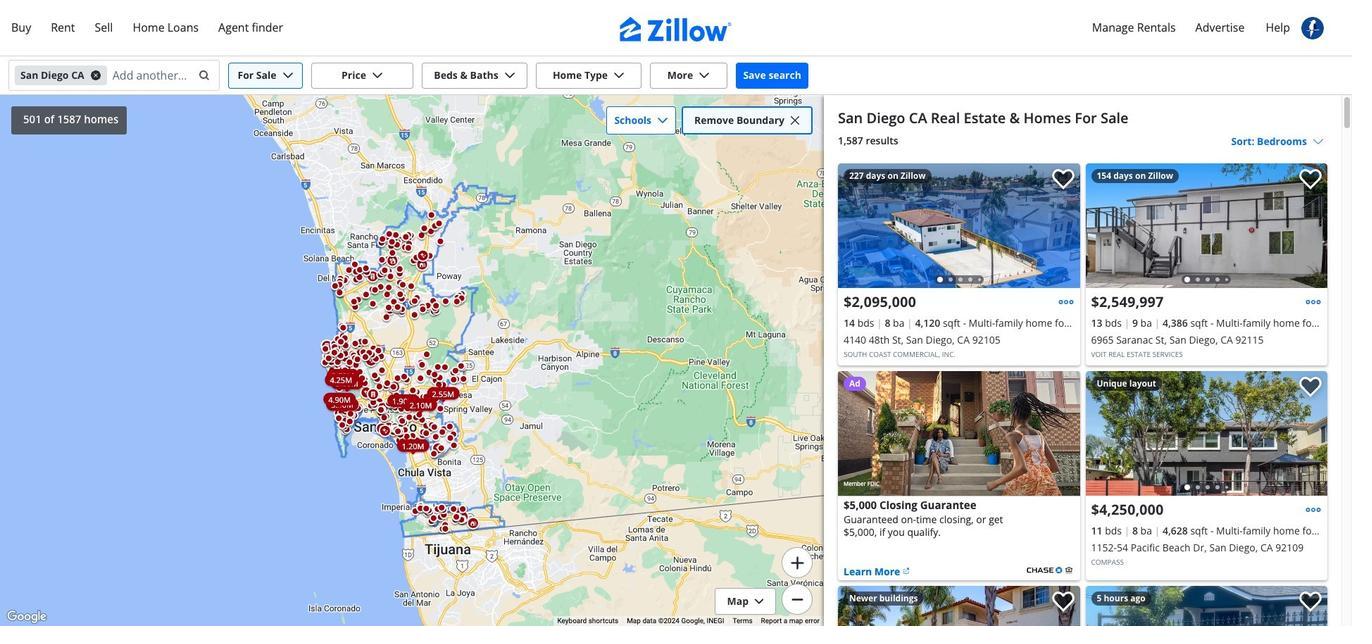 Task type: describe. For each thing, give the bounding box(es) containing it.
4140 48th st, san diego, ca 92105 image
[[838, 163, 1081, 288]]

filters element
[[0, 56, 1353, 95]]

property images, use arrow keys to navigate, image 1 of 13 group
[[838, 163, 1081, 292]]

remove tag image
[[90, 70, 101, 81]]

clear field image
[[197, 70, 208, 81]]

6965 saranac st, san diego, ca 92115 image
[[1086, 163, 1328, 288]]

1449-1455 felspar st, san diego, ca 92109 image
[[838, 586, 1081, 626]]

main navigation
[[0, 0, 1353, 56]]

your profile default icon image
[[1302, 17, 1325, 39]]

map region
[[0, 95, 824, 626]]



Task type: vqa. For each thing, say whether or not it's contained in the screenshot.
option
no



Task type: locate. For each thing, give the bounding box(es) containing it.
zillow logo image
[[620, 17, 733, 42]]

google image
[[4, 608, 50, 626]]

main content
[[824, 95, 1342, 626]]

property images, use arrow keys to navigate, image 1 of 34 group
[[1086, 163, 1328, 292]]

Add another location text field
[[113, 64, 190, 87]]

1152-54 pacific beach dr, san diego, ca 92109 image
[[1086, 371, 1328, 496]]

advertisement element
[[838, 371, 1081, 581]]

property images, use arrow keys to navigate, image 1 of 25 group
[[1086, 371, 1328, 500]]

4012-4016 marine view ave, san diego, ca 92113 image
[[1086, 586, 1328, 626]]



